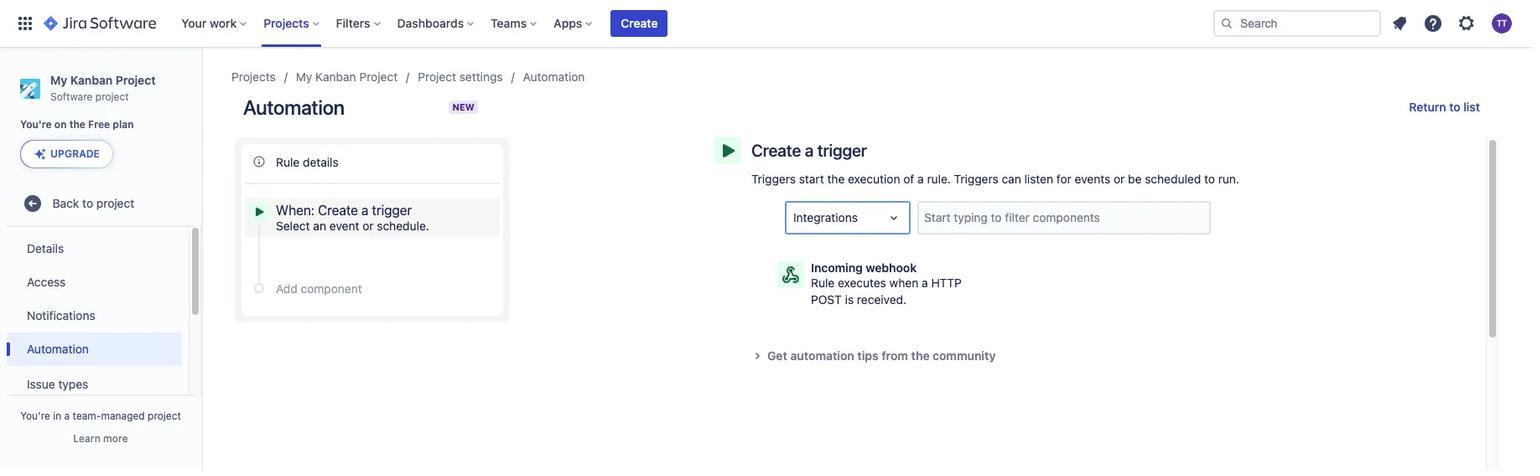 Task type: describe. For each thing, give the bounding box(es) containing it.
rule details
[[276, 155, 339, 169]]

create for create a trigger
[[752, 141, 801, 160]]

2 horizontal spatial project
[[418, 70, 456, 84]]

details
[[27, 241, 64, 256]]

when
[[890, 276, 919, 290]]

free
[[88, 118, 110, 131]]

back
[[53, 196, 79, 210]]

of
[[904, 172, 915, 186]]

access link
[[7, 266, 182, 300]]

project for my kanban project software project
[[116, 73, 156, 87]]

trigger inside when: create a trigger select an event or schedule.
[[372, 203, 412, 218]]

plan
[[113, 118, 134, 131]]

a right of
[[918, 172, 924, 186]]

start
[[799, 172, 824, 186]]

http
[[932, 276, 962, 290]]

to for list
[[1450, 100, 1461, 114]]

upgrade
[[50, 148, 100, 160]]

upgrade button
[[21, 141, 112, 168]]

1 vertical spatial automation
[[243, 96, 345, 119]]

incoming webhook rule executes when a http post is received.
[[811, 261, 962, 307]]

projects for projects link
[[232, 70, 276, 84]]

you're for you're in a team-managed project
[[20, 410, 50, 423]]

create for create
[[621, 16, 658, 30]]

return to list button
[[1400, 94, 1491, 121]]

Search field
[[1214, 10, 1382, 37]]

more
[[103, 433, 128, 446]]

automation
[[791, 349, 855, 363]]

when:
[[276, 203, 315, 218]]

when: create a trigger select an event or schedule.
[[276, 203, 429, 233]]

2 triggers from the left
[[955, 172, 999, 186]]

list
[[1464, 100, 1481, 114]]

issue
[[27, 377, 55, 392]]

Start typing to filter components field
[[920, 203, 1210, 233]]

learn
[[73, 433, 101, 446]]

is
[[845, 293, 854, 307]]

scheduled
[[1145, 172, 1202, 186]]

projects for projects popup button
[[264, 16, 309, 30]]

dashboards button
[[392, 10, 481, 37]]

your work button
[[176, 10, 254, 37]]

filters button
[[331, 10, 387, 37]]

automation link for notifications
[[7, 333, 182, 367]]

in
[[53, 410, 61, 423]]

your work
[[181, 16, 237, 30]]

from
[[882, 349, 909, 363]]

community
[[933, 349, 996, 363]]

select
[[276, 219, 310, 233]]

project settings
[[418, 70, 503, 84]]

filters
[[336, 16, 370, 30]]

apps
[[554, 16, 583, 30]]

details link
[[7, 233, 182, 266]]

1 vertical spatial project
[[96, 196, 134, 210]]

webhook
[[866, 261, 917, 275]]

kanban for my kanban project software project
[[70, 73, 113, 87]]

when: create a trigger image
[[718, 141, 738, 161]]

tips
[[858, 349, 879, 363]]

events
[[1075, 172, 1111, 186]]

to for project
[[82, 196, 93, 210]]

primary element
[[10, 0, 1214, 47]]

you're on the free plan
[[20, 118, 134, 131]]

execution
[[848, 172, 901, 186]]

incoming
[[811, 261, 863, 275]]

be
[[1129, 172, 1142, 186]]

teams button
[[486, 10, 544, 37]]

my kanban project
[[296, 70, 398, 84]]

dashboards
[[397, 16, 464, 30]]

1 triggers from the left
[[752, 172, 796, 186]]

an
[[313, 219, 326, 233]]

event
[[330, 219, 359, 233]]

1 vertical spatial to
[[1205, 172, 1216, 186]]

work
[[210, 16, 237, 30]]

learn more
[[73, 433, 128, 446]]

a inside when: create a trigger select an event or schedule.
[[362, 203, 369, 218]]

notifications
[[27, 309, 95, 323]]

post
[[811, 293, 842, 307]]

your
[[181, 16, 207, 30]]

or inside when: create a trigger select an event or schedule.
[[363, 219, 374, 233]]



Task type: vqa. For each thing, say whether or not it's contained in the screenshot.
Project settings Automation
yes



Task type: locate. For each thing, give the bounding box(es) containing it.
rule inside incoming webhook rule executes when a http post is received.
[[811, 276, 835, 290]]

settings
[[460, 70, 503, 84]]

expand image
[[748, 347, 768, 367]]

0 vertical spatial projects
[[264, 16, 309, 30]]

rule inside 'rule details' button
[[276, 155, 300, 169]]

project inside my kanban project software project
[[116, 73, 156, 87]]

a up start
[[805, 141, 814, 160]]

a inside incoming webhook rule executes when a http post is received.
[[922, 276, 929, 290]]

to
[[1450, 100, 1461, 114], [1205, 172, 1216, 186], [82, 196, 93, 210]]

0 vertical spatial rule
[[276, 155, 300, 169]]

you're left on on the left top
[[20, 118, 52, 131]]

get automation tips from the community
[[768, 349, 996, 363]]

0 horizontal spatial triggers
[[752, 172, 796, 186]]

triggers start the execution of a rule. triggers can listen for events or be scheduled to run.
[[752, 172, 1240, 186]]

the right on on the left top
[[69, 118, 86, 131]]

you're in a team-managed project
[[20, 410, 181, 423]]

2 horizontal spatial create
[[752, 141, 801, 160]]

create right "apps" dropdown button
[[621, 16, 658, 30]]

project right "back"
[[96, 196, 134, 210]]

a
[[805, 141, 814, 160], [918, 172, 924, 186], [362, 203, 369, 218], [922, 276, 929, 290], [64, 410, 70, 423]]

0 horizontal spatial rule
[[276, 155, 300, 169]]

can
[[1002, 172, 1022, 186]]

2 horizontal spatial the
[[912, 349, 930, 363]]

to inside button
[[1450, 100, 1461, 114]]

get automation tips from the community button
[[748, 347, 1264, 367]]

learn more button
[[73, 433, 128, 446]]

automation for project settings
[[523, 70, 585, 84]]

create inside when: create a trigger select an event or schedule.
[[318, 203, 358, 218]]

the for free
[[69, 118, 86, 131]]

the inside get automation tips from the community dropdown button
[[912, 349, 930, 363]]

projects button
[[259, 10, 326, 37]]

notifications link
[[7, 300, 182, 333]]

project settings link
[[418, 67, 503, 87]]

1 horizontal spatial project
[[359, 70, 398, 84]]

the
[[69, 118, 86, 131], [828, 172, 845, 186], [912, 349, 930, 363]]

teams
[[491, 16, 527, 30]]

1 horizontal spatial automation link
[[523, 67, 585, 87]]

0 horizontal spatial trigger
[[372, 203, 412, 218]]

1 horizontal spatial my
[[296, 70, 312, 84]]

managed
[[101, 410, 145, 423]]

0 vertical spatial the
[[69, 118, 86, 131]]

search image
[[1221, 17, 1234, 30]]

trigger
[[818, 141, 867, 160], [372, 203, 412, 218]]

0 vertical spatial project
[[95, 90, 129, 103]]

triggers left the 'can'
[[955, 172, 999, 186]]

projects inside popup button
[[264, 16, 309, 30]]

rule left details in the left of the page
[[276, 155, 300, 169]]

project
[[95, 90, 129, 103], [96, 196, 134, 210], [148, 410, 181, 423]]

or
[[1114, 172, 1125, 186], [363, 219, 374, 233]]

the right from in the right bottom of the page
[[912, 349, 930, 363]]

automation for notifications
[[27, 342, 89, 356]]

you're
[[20, 118, 52, 131], [20, 410, 50, 423]]

software
[[50, 90, 93, 103]]

rule
[[276, 155, 300, 169], [811, 276, 835, 290]]

0 vertical spatial trigger
[[818, 141, 867, 160]]

trigger up schedule.
[[372, 203, 412, 218]]

projects link
[[232, 67, 276, 87]]

or left be
[[1114, 172, 1125, 186]]

automation link
[[523, 67, 585, 87], [7, 333, 182, 367]]

rule up post
[[811, 276, 835, 290]]

automation link down 'apps'
[[523, 67, 585, 87]]

you're for you're on the free plan
[[20, 118, 52, 131]]

1 vertical spatial rule
[[811, 276, 835, 290]]

1 horizontal spatial automation
[[243, 96, 345, 119]]

back to project
[[53, 196, 134, 210]]

1 horizontal spatial or
[[1114, 172, 1125, 186]]

1 vertical spatial you're
[[20, 410, 50, 423]]

the for execution
[[828, 172, 845, 186]]

0 vertical spatial create
[[621, 16, 658, 30]]

my inside my kanban project software project
[[50, 73, 67, 87]]

listen
[[1025, 172, 1054, 186]]

0 horizontal spatial create
[[318, 203, 358, 218]]

1 horizontal spatial trigger
[[818, 141, 867, 160]]

executes
[[838, 276, 887, 290]]

projects right work
[[264, 16, 309, 30]]

projects
[[264, 16, 309, 30], [232, 70, 276, 84]]

issue types link
[[7, 367, 182, 404]]

automation down notifications
[[27, 342, 89, 356]]

rule.
[[927, 172, 951, 186]]

1 horizontal spatial rule
[[811, 276, 835, 290]]

apps button
[[549, 10, 599, 37]]

create inside button
[[621, 16, 658, 30]]

kanban for my kanban project
[[316, 70, 356, 84]]

2 horizontal spatial automation
[[523, 70, 585, 84]]

2 vertical spatial the
[[912, 349, 930, 363]]

create button
[[611, 10, 668, 37]]

team-
[[73, 410, 101, 423]]

1 vertical spatial automation link
[[7, 333, 182, 367]]

0 vertical spatial automation link
[[523, 67, 585, 87]]

triggers
[[752, 172, 796, 186], [955, 172, 999, 186]]

the right start
[[828, 172, 845, 186]]

automation down projects link
[[243, 96, 345, 119]]

2 vertical spatial automation
[[27, 342, 89, 356]]

project inside my kanban project software project
[[95, 90, 129, 103]]

my
[[296, 70, 312, 84], [50, 73, 67, 87]]

0 vertical spatial automation
[[523, 70, 585, 84]]

group
[[7, 228, 182, 470]]

2 vertical spatial to
[[82, 196, 93, 210]]

1 vertical spatial projects
[[232, 70, 276, 84]]

group containing details
[[7, 228, 182, 470]]

2 vertical spatial create
[[318, 203, 358, 218]]

0 horizontal spatial to
[[82, 196, 93, 210]]

1 vertical spatial create
[[752, 141, 801, 160]]

1 vertical spatial trigger
[[372, 203, 412, 218]]

1 you're from the top
[[20, 118, 52, 131]]

my up software
[[50, 73, 67, 87]]

1 horizontal spatial triggers
[[955, 172, 999, 186]]

1 horizontal spatial create
[[621, 16, 658, 30]]

to right "back"
[[82, 196, 93, 210]]

trigger up start
[[818, 141, 867, 160]]

return to list
[[1410, 100, 1481, 114]]

0 horizontal spatial automation link
[[7, 333, 182, 367]]

0 vertical spatial to
[[1450, 100, 1461, 114]]

my for my kanban project software project
[[50, 73, 67, 87]]

1 vertical spatial the
[[828, 172, 845, 186]]

1 horizontal spatial to
[[1205, 172, 1216, 186]]

kanban
[[316, 70, 356, 84], [70, 73, 113, 87]]

0 horizontal spatial project
[[116, 73, 156, 87]]

1 horizontal spatial kanban
[[316, 70, 356, 84]]

types
[[58, 377, 88, 392]]

automation link for project settings
[[523, 67, 585, 87]]

project up plan
[[116, 73, 156, 87]]

a right when
[[922, 276, 929, 290]]

project for my kanban project
[[359, 70, 398, 84]]

run.
[[1219, 172, 1240, 186]]

a down 'rule details' button
[[362, 203, 369, 218]]

jira software image
[[44, 13, 156, 34], [44, 13, 156, 34]]

project up plan
[[95, 90, 129, 103]]

automation down 'apps'
[[523, 70, 585, 84]]

a right in
[[64, 410, 70, 423]]

0 vertical spatial you're
[[20, 118, 52, 131]]

my kanban project link
[[296, 67, 398, 87]]

0 horizontal spatial kanban
[[70, 73, 113, 87]]

sidebar navigation image
[[183, 67, 220, 101]]

my kanban project software project
[[50, 73, 156, 103]]

0 horizontal spatial the
[[69, 118, 86, 131]]

projects right sidebar navigation image
[[232, 70, 276, 84]]

0 horizontal spatial automation
[[27, 342, 89, 356]]

create up start
[[752, 141, 801, 160]]

to left list
[[1450, 100, 1461, 114]]

kanban inside my kanban project software project
[[70, 73, 113, 87]]

project down filters popup button
[[359, 70, 398, 84]]

my right projects link
[[296, 70, 312, 84]]

back to project link
[[7, 187, 195, 221]]

for
[[1057, 172, 1072, 186]]

banner
[[0, 0, 1533, 47]]

1 horizontal spatial the
[[828, 172, 845, 186]]

project right managed
[[148, 410, 181, 423]]

project up new
[[418, 70, 456, 84]]

automation
[[523, 70, 585, 84], [243, 96, 345, 119], [27, 342, 89, 356]]

triggers left start
[[752, 172, 796, 186]]

banner containing your work
[[0, 0, 1533, 47]]

kanban up software
[[70, 73, 113, 87]]

new
[[453, 102, 475, 112]]

my for my kanban project
[[296, 70, 312, 84]]

return
[[1410, 100, 1447, 114]]

to left run.
[[1205, 172, 1216, 186]]

create
[[621, 16, 658, 30], [752, 141, 801, 160], [318, 203, 358, 218]]

2 vertical spatial project
[[148, 410, 181, 423]]

kanban down filters
[[316, 70, 356, 84]]

get
[[768, 349, 788, 363]]

received.
[[857, 293, 907, 307]]

project
[[359, 70, 398, 84], [418, 70, 456, 84], [116, 73, 156, 87]]

2 you're from the top
[[20, 410, 50, 423]]

issue types
[[27, 377, 88, 392]]

rule details button
[[245, 148, 500, 176]]

open image
[[884, 208, 904, 228]]

2 horizontal spatial to
[[1450, 100, 1461, 114]]

0 horizontal spatial my
[[50, 73, 67, 87]]

details
[[303, 155, 339, 169]]

or right event
[[363, 219, 374, 233]]

schedule.
[[377, 219, 429, 233]]

appswitcher icon image
[[15, 13, 35, 34]]

0 vertical spatial or
[[1114, 172, 1125, 186]]

create a trigger
[[752, 141, 867, 160]]

on
[[54, 118, 67, 131]]

you're left in
[[20, 410, 50, 423]]

create up event
[[318, 203, 358, 218]]

access
[[27, 275, 66, 289]]

automation link up types
[[7, 333, 182, 367]]

1 vertical spatial or
[[363, 219, 374, 233]]

0 horizontal spatial or
[[363, 219, 374, 233]]

integrations
[[794, 211, 858, 225]]



